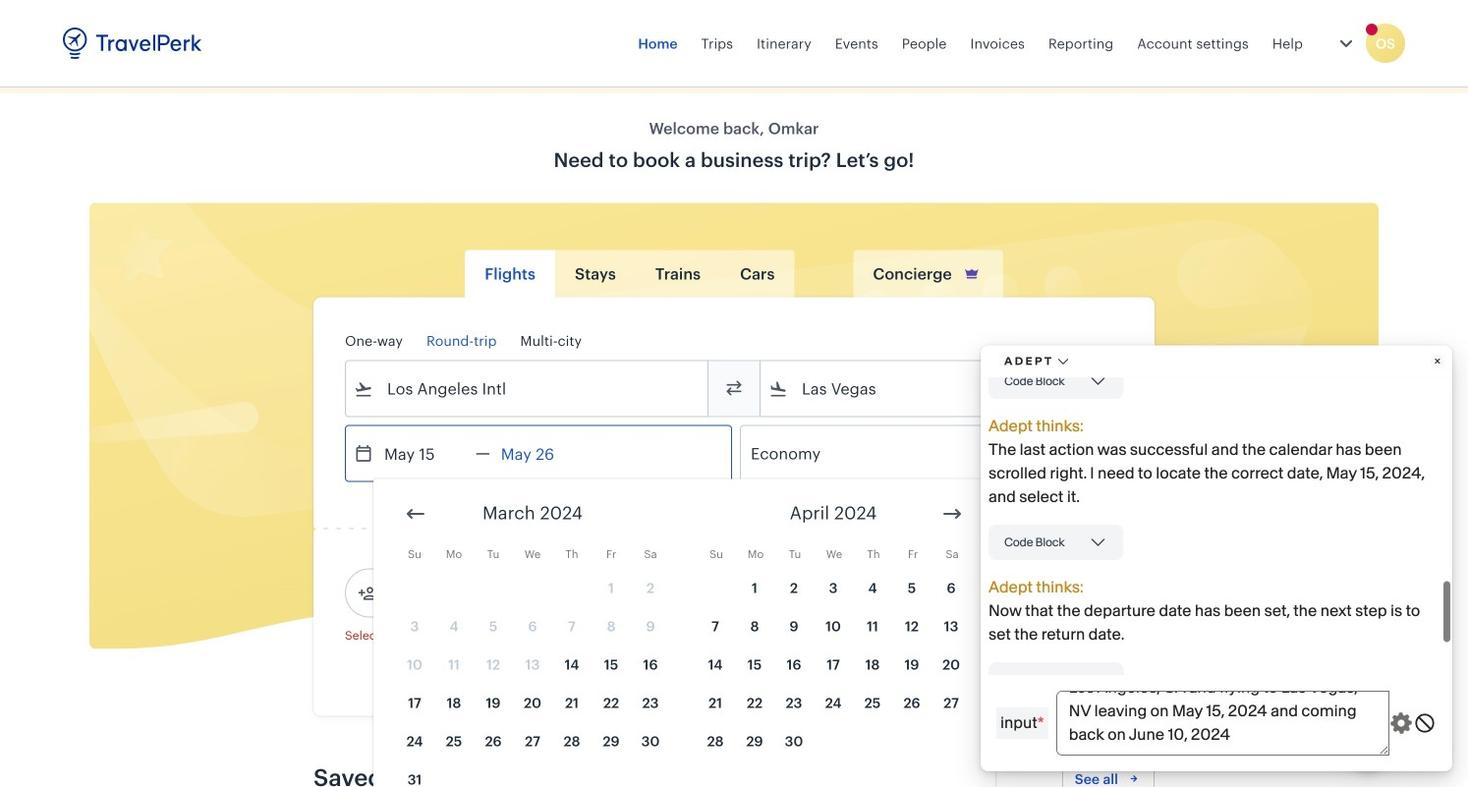 Task type: describe. For each thing, give the bounding box(es) containing it.
Return text field
[[490, 426, 593, 481]]

move backward to switch to the previous month. image
[[404, 502, 428, 526]]

From search field
[[374, 373, 682, 405]]

calendar application
[[374, 479, 1469, 787]]

To search field
[[788, 373, 1097, 405]]



Task type: vqa. For each thing, say whether or not it's contained in the screenshot.
TO 'search field'
yes



Task type: locate. For each thing, give the bounding box(es) containing it.
Depart text field
[[374, 426, 476, 481]]

move forward to switch to the next month. image
[[941, 502, 964, 526]]



